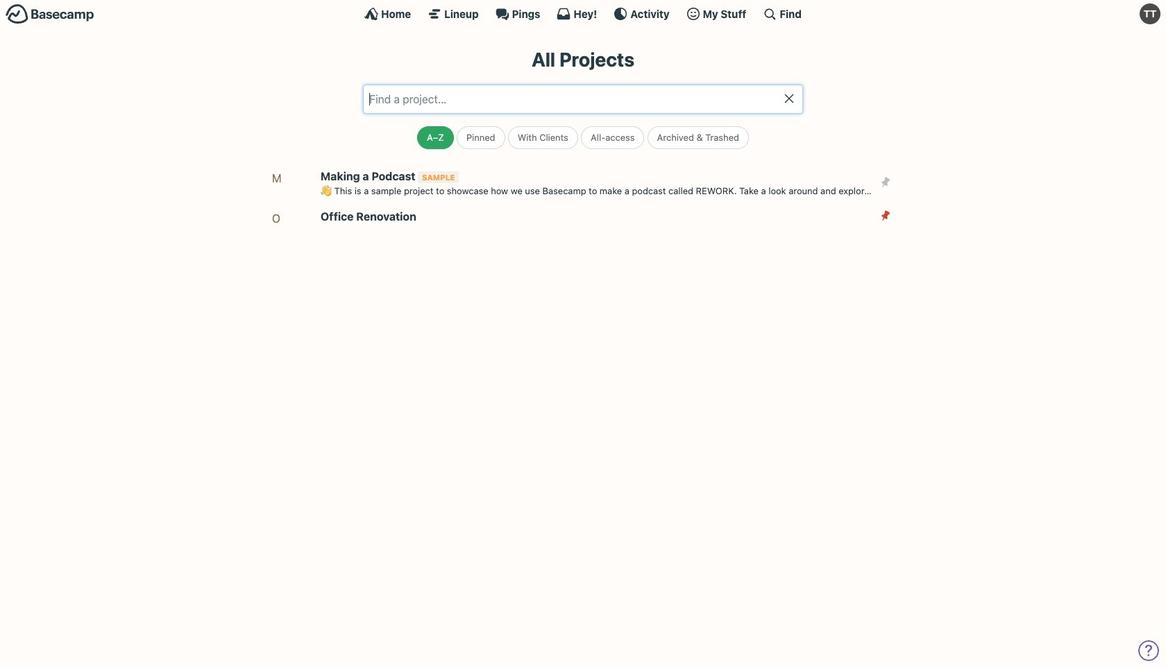 Task type: locate. For each thing, give the bounding box(es) containing it.
Find a project… text field
[[363, 85, 803, 114]]

switch accounts image
[[6, 3, 94, 25]]

keyboard shortcut: ⌘ + / image
[[763, 7, 777, 21]]

navigation
[[217, 121, 949, 149]]



Task type: describe. For each thing, give the bounding box(es) containing it.
main element
[[0, 0, 1166, 27]]

terry turtle image
[[1140, 3, 1160, 24]]



Task type: vqa. For each thing, say whether or not it's contained in the screenshot.
Switch accounts 'image'
yes



